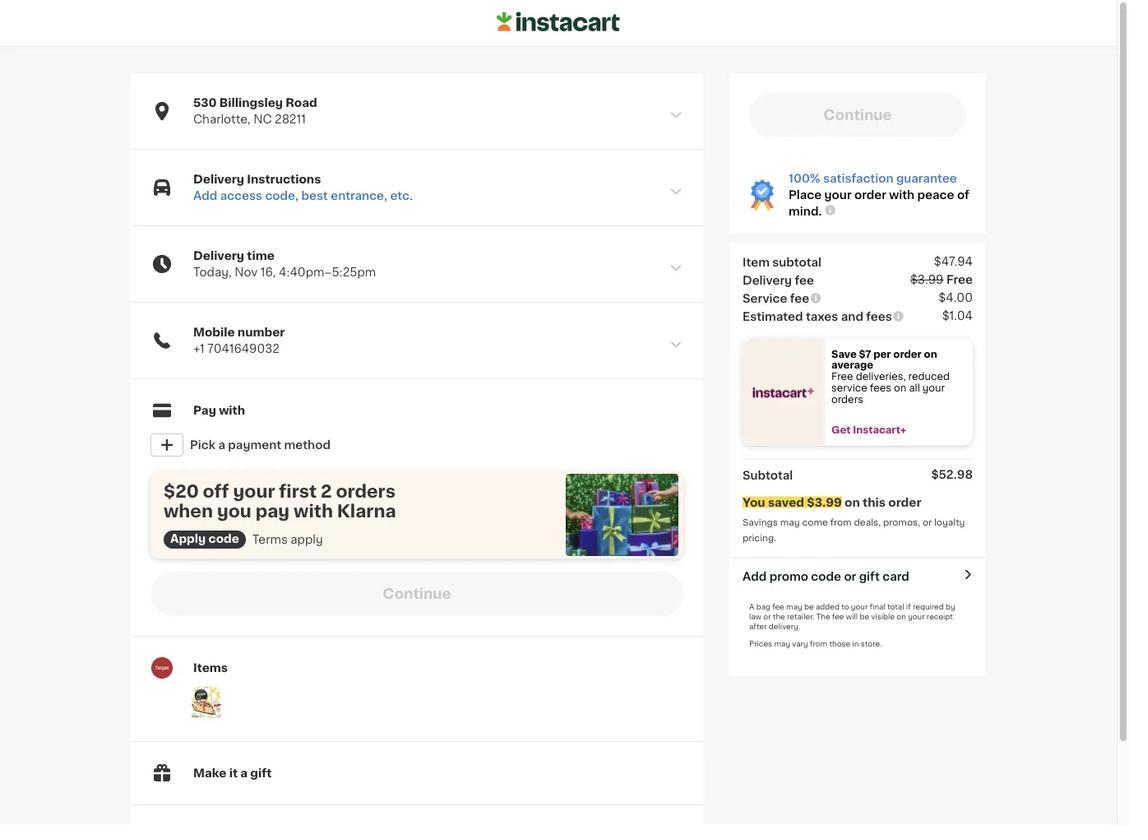 Task type: locate. For each thing, give the bounding box(es) containing it.
your up pay
[[233, 483, 275, 500]]

1 horizontal spatial or
[[844, 571, 857, 582]]

$3.99 up come
[[807, 497, 842, 508]]

a
[[750, 603, 755, 610]]

1 vertical spatial code
[[811, 571, 842, 582]]

1 horizontal spatial with
[[294, 502, 333, 520]]

order down 100% satisfaction guarantee at the top of the page
[[855, 189, 887, 201]]

be
[[805, 603, 814, 610], [860, 613, 870, 620]]

7041649032
[[207, 343, 280, 355]]

store.
[[861, 640, 882, 648]]

your
[[825, 189, 852, 201], [923, 383, 945, 393], [233, 483, 275, 500], [851, 603, 868, 610], [908, 613, 925, 620]]

on down the total
[[897, 613, 907, 620]]

apply code
[[170, 533, 239, 545]]

a
[[218, 439, 225, 451], [240, 768, 248, 779]]

pay
[[256, 502, 290, 520]]

0 vertical spatial code
[[209, 533, 239, 545]]

retailer.
[[787, 613, 815, 620]]

receipt
[[927, 613, 954, 620]]

1 horizontal spatial from
[[831, 518, 852, 527]]

a right it
[[240, 768, 248, 779]]

from
[[831, 518, 852, 527], [810, 640, 828, 648]]

1 horizontal spatial a
[[240, 768, 248, 779]]

0 horizontal spatial from
[[810, 640, 828, 648]]

may for vary
[[775, 640, 791, 648]]

1 vertical spatial may
[[787, 603, 803, 610]]

mobile number +1 7041649032
[[193, 327, 285, 355]]

first
[[279, 483, 317, 500]]

1 horizontal spatial gift
[[860, 571, 880, 582]]

taxes
[[806, 311, 839, 322]]

delivery inside delivery time today, nov 16, 4:40pm–5:25pm
[[193, 250, 244, 262]]

1 vertical spatial orders
[[336, 483, 396, 500]]

0 horizontal spatial orders
[[336, 483, 396, 500]]

make it a gift
[[193, 768, 272, 779]]

2 vertical spatial or
[[764, 613, 771, 620]]

0 vertical spatial add
[[193, 190, 217, 202]]

0 vertical spatial from
[[831, 518, 852, 527]]

delivery inside delivery instructions add access code, best entrance, etc.
[[193, 174, 244, 185]]

1 vertical spatial free
[[832, 372, 854, 381]]

all
[[910, 383, 920, 393]]

add up a
[[743, 571, 767, 582]]

$3.99 free
[[911, 274, 973, 285]]

gift
[[860, 571, 880, 582], [250, 768, 272, 779]]

it
[[229, 768, 238, 779]]

gift right it
[[250, 768, 272, 779]]

0 horizontal spatial with
[[219, 405, 245, 416]]

0 horizontal spatial or
[[764, 613, 771, 620]]

0 horizontal spatial a
[[218, 439, 225, 451]]

0 vertical spatial be
[[805, 603, 814, 610]]

1 vertical spatial add
[[743, 571, 767, 582]]

get
[[832, 425, 851, 435]]

delivery up access
[[193, 174, 244, 185]]

1 vertical spatial fees
[[870, 383, 892, 393]]

order up promos,
[[889, 497, 922, 508]]

you saved $3.99 on this order
[[743, 497, 922, 508]]

on up reduced on the right of the page
[[924, 349, 938, 359]]

2 vertical spatial order
[[889, 497, 922, 508]]

0 vertical spatial gift
[[860, 571, 880, 582]]

be right will
[[860, 613, 870, 620]]

may inside the 'savings may come from deals, promos, or loyalty pricing.'
[[781, 518, 800, 527]]

come
[[803, 518, 828, 527]]

may up retailer.
[[787, 603, 803, 610]]

1 horizontal spatial $3.99
[[911, 274, 944, 285]]

orders up klarna
[[336, 483, 396, 500]]

1 vertical spatial order
[[894, 349, 922, 359]]

2 vertical spatial with
[[294, 502, 333, 520]]

orders inside $20 off your first 2 orders when you pay with klarna
[[336, 483, 396, 500]]

0 horizontal spatial gift
[[250, 768, 272, 779]]

off
[[203, 483, 229, 500]]

1 vertical spatial gift
[[250, 768, 272, 779]]

terms apply
[[252, 534, 323, 545]]

with down 2
[[294, 502, 333, 520]]

on
[[924, 349, 938, 359], [894, 383, 907, 393], [845, 497, 860, 508], [897, 613, 907, 620]]

fees right and
[[867, 311, 892, 322]]

your down reduced on the right of the page
[[923, 383, 945, 393]]

100% satisfaction guarantee
[[789, 173, 957, 184]]

code
[[209, 533, 239, 545], [811, 571, 842, 582]]

from for those
[[810, 640, 828, 648]]

2
[[321, 483, 332, 500]]

1 vertical spatial be
[[860, 613, 870, 620]]

be up retailer.
[[805, 603, 814, 610]]

0 vertical spatial $3.99
[[911, 274, 944, 285]]

add inside add promo code or gift card button
[[743, 571, 767, 582]]

per
[[874, 349, 891, 359]]

service fee
[[743, 293, 810, 304]]

fees
[[867, 311, 892, 322], [870, 383, 892, 393]]

may down delivery.
[[775, 640, 791, 648]]

order
[[855, 189, 887, 201], [894, 349, 922, 359], [889, 497, 922, 508]]

terms
[[252, 534, 288, 545]]

$52.98
[[932, 469, 973, 480]]

order right per
[[894, 349, 922, 359]]

gift left card
[[860, 571, 880, 582]]

or inside a bag fee may be added to your final total if required by law or the retailer. the fee will be visible on your receipt after delivery.
[[764, 613, 771, 620]]

0 vertical spatial may
[[781, 518, 800, 527]]

promo
[[770, 571, 809, 582]]

0 vertical spatial fees
[[867, 311, 892, 322]]

0 horizontal spatial $3.99
[[807, 497, 842, 508]]

$3.99 down $47.94
[[911, 274, 944, 285]]

2 horizontal spatial or
[[923, 518, 932, 527]]

$7
[[859, 349, 872, 359]]

delivery
[[193, 174, 244, 185], [193, 250, 244, 262], [743, 274, 792, 286]]

1 horizontal spatial be
[[860, 613, 870, 620]]

a right 'pick'
[[218, 439, 225, 451]]

service
[[743, 293, 788, 304]]

2 horizontal spatial with
[[890, 189, 915, 201]]

1 horizontal spatial add
[[743, 571, 767, 582]]

530 billingsley road charlotte, nc 28211
[[193, 97, 317, 125]]

0 vertical spatial delivery
[[193, 174, 244, 185]]

with right pay
[[219, 405, 245, 416]]

0 vertical spatial order
[[855, 189, 887, 201]]

satisfaction
[[824, 173, 894, 184]]

fee
[[795, 274, 814, 286], [791, 293, 810, 304], [773, 603, 785, 610], [832, 613, 845, 620]]

or up to
[[844, 571, 857, 582]]

delivery.
[[769, 623, 801, 630]]

promos,
[[884, 518, 921, 527]]

on inside a bag fee may be added to your final total if required by law or the retailer. the fee will be visible on your receipt after delivery.
[[897, 613, 907, 620]]

add left access
[[193, 190, 217, 202]]

visible
[[872, 613, 895, 620]]

add inside delivery instructions add access code, best entrance, etc.
[[193, 190, 217, 202]]

code inside button
[[811, 571, 842, 582]]

16,
[[261, 267, 276, 278]]

gift inside button
[[860, 571, 880, 582]]

free up $4.00
[[947, 274, 973, 285]]

with down the guarantee
[[890, 189, 915, 201]]

you
[[217, 502, 252, 520]]

by
[[946, 603, 956, 610]]

order inside place your order with peace of mind.
[[855, 189, 887, 201]]

peace
[[918, 189, 955, 201]]

fees down deliveries, on the top right
[[870, 383, 892, 393]]

average
[[832, 360, 874, 370]]

delivery time image
[[669, 261, 684, 276]]

$20 off your first 2 orders when you pay with klarna
[[164, 483, 396, 520]]

0 vertical spatial or
[[923, 518, 932, 527]]

vary
[[793, 640, 808, 648]]

$3.99
[[911, 274, 944, 285], [807, 497, 842, 508]]

530
[[193, 97, 217, 109]]

fee up the
[[773, 603, 785, 610]]

1 vertical spatial $3.99
[[807, 497, 842, 508]]

delivery up today,
[[193, 250, 244, 262]]

total
[[888, 603, 905, 610]]

add
[[193, 190, 217, 202], [743, 571, 767, 582]]

subtotal
[[743, 469, 793, 481]]

instacart+
[[853, 425, 907, 435]]

code up added
[[811, 571, 842, 582]]

0 horizontal spatial free
[[832, 372, 854, 381]]

2 vertical spatial may
[[775, 640, 791, 648]]

from for deals,
[[831, 518, 852, 527]]

your down if
[[908, 613, 925, 620]]

you
[[743, 497, 766, 508]]

0 vertical spatial orders
[[832, 395, 864, 404]]

your up more info about 100% satisfaction guarantee 'image'
[[825, 189, 852, 201]]

1 vertical spatial with
[[219, 405, 245, 416]]

from inside the 'savings may come from deals, promos, or loyalty pricing.'
[[831, 518, 852, 527]]

from right vary
[[810, 640, 828, 648]]

0 vertical spatial a
[[218, 439, 225, 451]]

or down "bag"
[[764, 613, 771, 620]]

free up service at the right of the page
[[832, 372, 854, 381]]

orders down service at the right of the page
[[832, 395, 864, 404]]

+1
[[193, 343, 205, 355]]

delivery up service
[[743, 274, 792, 286]]

or inside the 'savings may come from deals, promos, or loyalty pricing.'
[[923, 518, 932, 527]]

from down you saved $3.99 on this order
[[831, 518, 852, 527]]

order inside save $7 per order on average free deliveries, reduced service fees on all your orders
[[894, 349, 922, 359]]

0 vertical spatial with
[[890, 189, 915, 201]]

home image
[[497, 10, 620, 34]]

free
[[947, 274, 973, 285], [832, 372, 854, 381]]

delivery address image
[[669, 108, 684, 123]]

final
[[870, 603, 886, 610]]

1 horizontal spatial code
[[811, 571, 842, 582]]

1 vertical spatial from
[[810, 640, 828, 648]]

0 horizontal spatial add
[[193, 190, 217, 202]]

subtotal
[[773, 256, 822, 268]]

delivery fee
[[743, 274, 814, 286]]

may
[[781, 518, 800, 527], [787, 603, 803, 610], [775, 640, 791, 648]]

the
[[817, 613, 831, 620]]

or left loyalty
[[923, 518, 932, 527]]

law
[[750, 613, 762, 620]]

fee down to
[[832, 613, 845, 620]]

method
[[284, 439, 331, 451]]

0 vertical spatial free
[[947, 274, 973, 285]]

1 vertical spatial delivery
[[193, 250, 244, 262]]

2 vertical spatial delivery
[[743, 274, 792, 286]]

pay with
[[193, 405, 245, 416]]

on left this
[[845, 497, 860, 508]]

may down saved
[[781, 518, 800, 527]]

1 vertical spatial or
[[844, 571, 857, 582]]

1 horizontal spatial orders
[[832, 395, 864, 404]]

pick a payment method
[[190, 439, 331, 451]]

code down you
[[209, 533, 239, 545]]

code,
[[265, 190, 299, 202]]



Task type: vqa. For each thing, say whether or not it's contained in the screenshot.


Task type: describe. For each thing, give the bounding box(es) containing it.
prices
[[750, 640, 773, 648]]

0 horizontal spatial code
[[209, 533, 239, 545]]

a inside button
[[218, 439, 225, 451]]

savings
[[743, 518, 778, 527]]

make
[[193, 768, 227, 779]]

nc
[[254, 114, 272, 125]]

prices may vary from those in store.
[[750, 640, 882, 648]]

edwards® turtle pie image
[[190, 686, 223, 719]]

your inside save $7 per order on average free deliveries, reduced service fees on all your orders
[[923, 383, 945, 393]]

those
[[830, 640, 851, 648]]

klarna
[[337, 502, 396, 520]]

guarantee
[[897, 173, 957, 184]]

card
[[883, 571, 910, 582]]

required
[[913, 603, 944, 610]]

estimated
[[743, 311, 803, 322]]

fee up estimated taxes and fees
[[791, 293, 810, 304]]

free inside save $7 per order on average free deliveries, reduced service fees on all your orders
[[832, 372, 854, 381]]

best
[[301, 190, 328, 202]]

of
[[958, 189, 970, 201]]

0 horizontal spatial be
[[805, 603, 814, 610]]

today,
[[193, 267, 232, 278]]

mobile number image
[[669, 337, 684, 352]]

when
[[164, 502, 213, 520]]

in
[[853, 640, 859, 648]]

reduced
[[909, 372, 950, 381]]

item
[[743, 256, 770, 268]]

a bag fee may be added to your final total if required by law or the retailer. the fee will be visible on your receipt after delivery.
[[750, 603, 956, 630]]

deliveries,
[[856, 372, 906, 381]]

estimated taxes and fees
[[743, 311, 892, 322]]

mind.
[[789, 206, 822, 217]]

if
[[906, 603, 911, 610]]

savings may come from deals, promos, or loyalty pricing.
[[743, 518, 968, 542]]

save $7 per order on average free deliveries, reduced service fees on all your orders
[[832, 349, 953, 404]]

fee down 'subtotal'
[[795, 274, 814, 286]]

added
[[816, 603, 840, 610]]

mobile
[[193, 327, 235, 338]]

with inside place your order with peace of mind.
[[890, 189, 915, 201]]

orders inside save $7 per order on average free deliveries, reduced service fees on all your orders
[[832, 395, 864, 404]]

$20
[[164, 483, 199, 500]]

100%
[[789, 173, 821, 184]]

nov
[[235, 267, 258, 278]]

delivery for add
[[193, 174, 244, 185]]

item subtotal
[[743, 256, 822, 268]]

charlotte,
[[193, 114, 251, 125]]

on left all
[[894, 383, 907, 393]]

get instacart+
[[832, 425, 907, 435]]

$47.94
[[934, 255, 973, 267]]

pricing.
[[743, 533, 777, 542]]

time
[[247, 250, 275, 262]]

instructions
[[247, 174, 321, 185]]

add promo code or gift card
[[743, 571, 910, 582]]

save
[[832, 349, 857, 359]]

service
[[832, 383, 868, 393]]

after
[[750, 623, 767, 630]]

delivery for today,
[[193, 250, 244, 262]]

apply
[[170, 533, 206, 545]]

or inside button
[[844, 571, 857, 582]]

the
[[773, 613, 786, 620]]

delivery instructions image
[[669, 184, 684, 199]]

your inside place your order with peace of mind.
[[825, 189, 852, 201]]

your inside $20 off your first 2 orders when you pay with klarna
[[233, 483, 275, 500]]

place your order with peace of mind.
[[789, 189, 970, 217]]

get instacart+ button
[[825, 424, 973, 436]]

road
[[286, 97, 317, 109]]

may inside a bag fee may be added to your final total if required by law or the retailer. the fee will be visible on your receipt after delivery.
[[787, 603, 803, 610]]

add promo code or gift card button
[[743, 568, 910, 585]]

will
[[846, 613, 858, 620]]

etc.
[[390, 190, 413, 202]]

billingsley
[[220, 97, 283, 109]]

fees inside save $7 per order on average free deliveries, reduced service fees on all your orders
[[870, 383, 892, 393]]

access
[[220, 190, 262, 202]]

pick a payment method button
[[151, 429, 684, 462]]

and
[[841, 311, 864, 322]]

$1.04
[[943, 310, 973, 321]]

deals,
[[854, 518, 881, 527]]

items
[[193, 662, 228, 674]]

pay
[[193, 405, 216, 416]]

number
[[238, 327, 285, 338]]

delivery instructions add access code, best entrance, etc.
[[193, 174, 413, 202]]

saved
[[768, 497, 805, 508]]

may for come
[[781, 518, 800, 527]]

1 horizontal spatial free
[[947, 274, 973, 285]]

28211
[[275, 114, 306, 125]]

your up will
[[851, 603, 868, 610]]

delivery time today, nov 16, 4:40pm–5:25pm
[[193, 250, 376, 278]]

1 vertical spatial a
[[240, 768, 248, 779]]

loyalty
[[935, 518, 965, 527]]

with inside $20 off your first 2 orders when you pay with klarna
[[294, 502, 333, 520]]

place
[[789, 189, 822, 201]]

more info about 100% satisfaction guarantee image
[[824, 204, 837, 217]]

bag
[[757, 603, 771, 610]]



